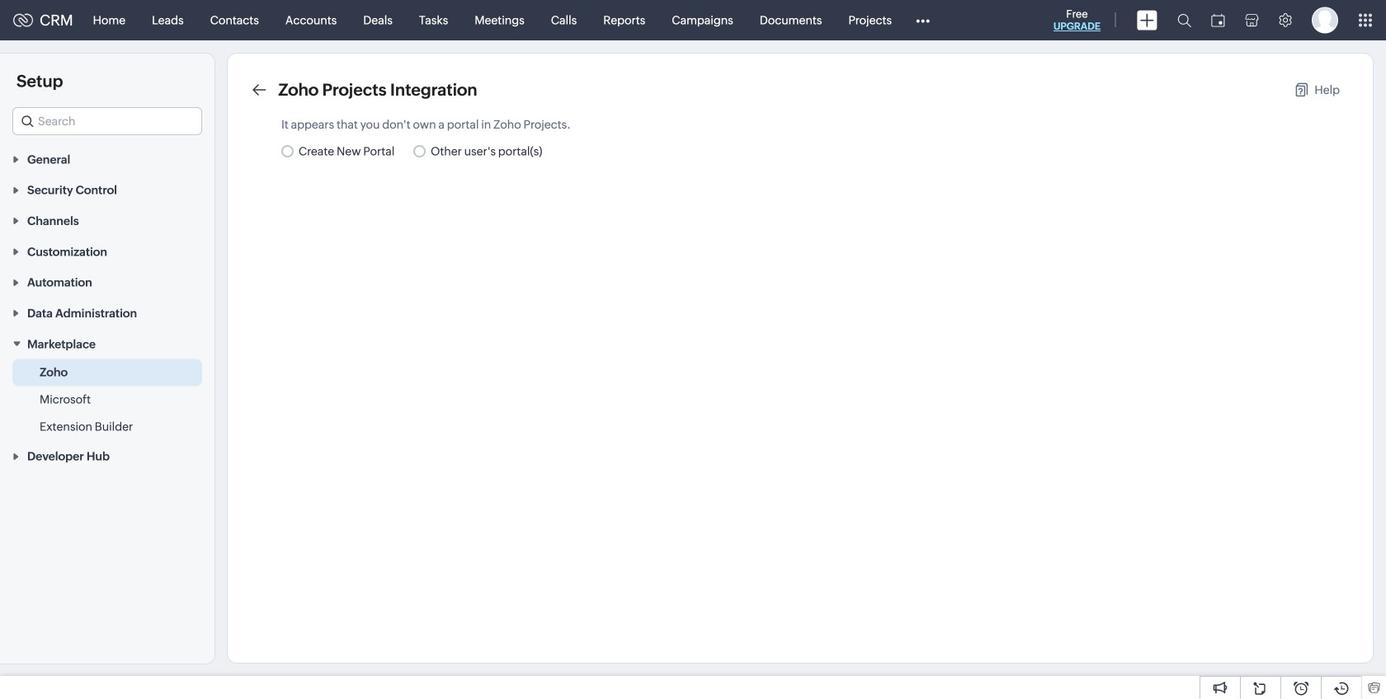Task type: locate. For each thing, give the bounding box(es) containing it.
None field
[[12, 107, 202, 135]]

Other Modules field
[[905, 7, 941, 33]]

profile element
[[1302, 0, 1348, 40]]

Search text field
[[13, 108, 201, 134]]

create menu image
[[1137, 10, 1158, 30]]

region
[[0, 359, 215, 441]]

calendar image
[[1211, 14, 1225, 27]]

logo image
[[13, 14, 33, 27]]

search image
[[1177, 13, 1191, 27]]



Task type: describe. For each thing, give the bounding box(es) containing it.
search element
[[1168, 0, 1201, 40]]

profile image
[[1312, 7, 1338, 33]]

create menu element
[[1127, 0, 1168, 40]]



Task type: vqa. For each thing, say whether or not it's contained in the screenshot.
Channels 'image'
no



